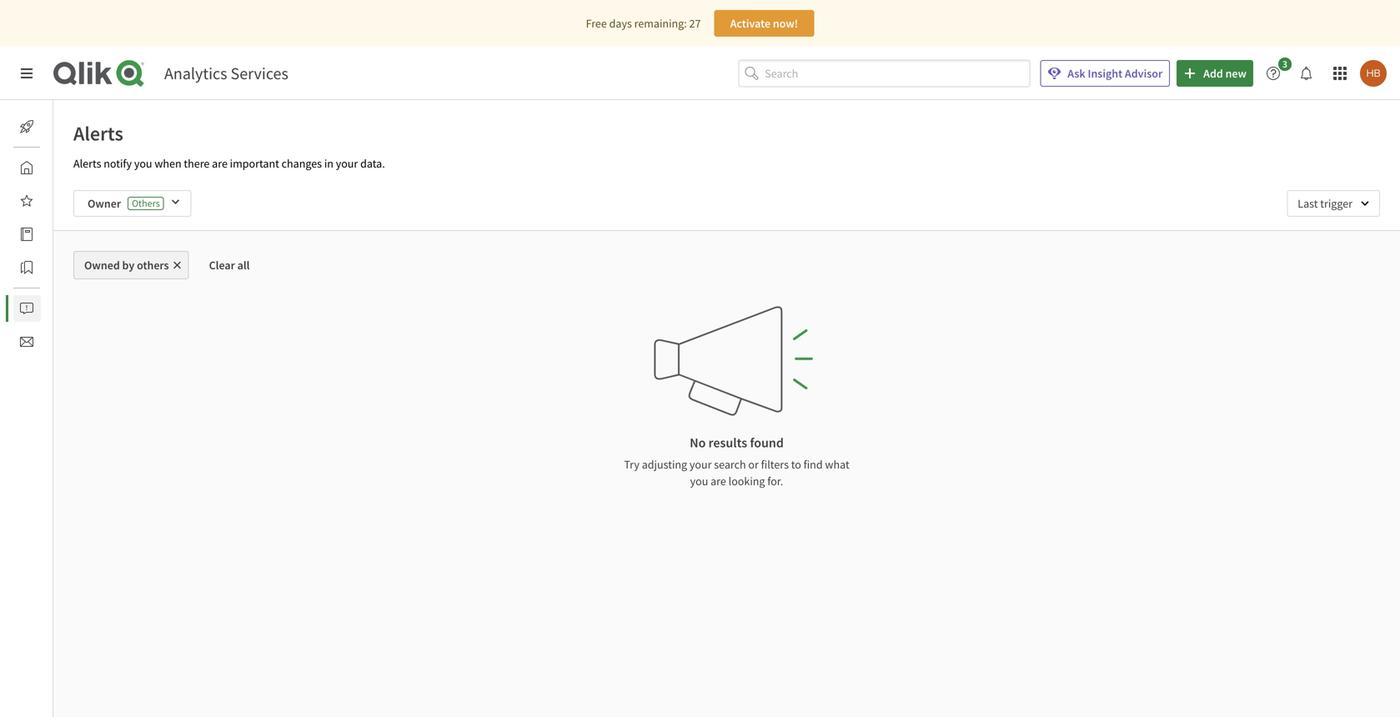 Task type: describe. For each thing, give the bounding box(es) containing it.
for.
[[767, 474, 783, 489]]

when
[[155, 156, 181, 171]]

important
[[230, 156, 279, 171]]

1 vertical spatial alerts
[[73, 156, 101, 171]]

owner
[[88, 196, 121, 211]]

subscriptions image
[[20, 335, 33, 349]]

clear all button
[[196, 251, 263, 279]]

add new button
[[1177, 60, 1253, 87]]

alerts image
[[20, 302, 33, 315]]

owned
[[84, 258, 120, 273]]

favorites image
[[20, 194, 33, 208]]

open sidebar menu image
[[20, 67, 33, 80]]

notify
[[104, 156, 132, 171]]

others
[[137, 258, 169, 273]]

ask
[[1068, 66, 1086, 81]]

try
[[624, 457, 640, 472]]

looking
[[729, 474, 765, 489]]

alerts link
[[13, 295, 81, 322]]

ask insight advisor button
[[1040, 60, 1170, 87]]

collections image
[[20, 261, 33, 274]]

what
[[825, 457, 849, 472]]

searchbar element
[[738, 60, 1030, 87]]

0 horizontal spatial are
[[212, 156, 228, 171]]

by
[[122, 258, 134, 273]]

last trigger
[[1298, 196, 1353, 211]]

changes
[[282, 156, 322, 171]]

clear all
[[209, 258, 250, 273]]

to
[[791, 457, 801, 472]]

alerts inside the navigation pane 'element'
[[53, 301, 81, 316]]

search
[[714, 457, 746, 472]]

adjusting
[[642, 457, 687, 472]]

no results found try adjusting your search or filters to find what you are looking for.
[[624, 434, 849, 489]]

add new
[[1203, 66, 1247, 81]]

services
[[231, 63, 288, 84]]

results
[[708, 434, 747, 451]]

analytics services
[[164, 63, 288, 84]]

0 vertical spatial alerts
[[73, 121, 123, 146]]



Task type: locate. For each thing, give the bounding box(es) containing it.
1 vertical spatial you
[[690, 474, 708, 489]]

activate now! link
[[714, 10, 814, 37]]

now!
[[773, 16, 798, 31]]

new
[[1226, 66, 1247, 81]]

activate
[[730, 16, 771, 31]]

alerts right alerts "image"
[[53, 301, 81, 316]]

your
[[336, 156, 358, 171], [690, 457, 712, 472]]

filters region
[[53, 177, 1400, 230]]

howard brown image
[[1360, 60, 1387, 87]]

27
[[689, 16, 701, 31]]

no
[[690, 434, 706, 451]]

catalog
[[53, 227, 91, 242]]

find
[[804, 457, 823, 472]]

your down no
[[690, 457, 712, 472]]

are down search
[[711, 474, 726, 489]]

your right in
[[336, 156, 358, 171]]

Last trigger field
[[1287, 190, 1380, 217]]

your inside no results found try adjusting your search or filters to find what you are looking for.
[[690, 457, 712, 472]]

found
[[750, 434, 784, 451]]

are right there
[[212, 156, 228, 171]]

alerts left the notify
[[73, 156, 101, 171]]

last
[[1298, 196, 1318, 211]]

you left when
[[134, 156, 152, 171]]

or
[[748, 457, 759, 472]]

owned by others
[[84, 258, 169, 273]]

analytics
[[164, 63, 227, 84]]

ask insight advisor
[[1068, 66, 1163, 81]]

owned by others button
[[73, 251, 189, 279]]

you
[[134, 156, 152, 171], [690, 474, 708, 489]]

there
[[184, 156, 210, 171]]

you down no
[[690, 474, 708, 489]]

in
[[324, 156, 334, 171]]

alerts up the notify
[[73, 121, 123, 146]]

free days remaining: 27
[[586, 16, 701, 31]]

others
[[132, 197, 160, 210]]

3 button
[[1260, 58, 1297, 87]]

alerts
[[73, 121, 123, 146], [73, 156, 101, 171], [53, 301, 81, 316]]

analytics services element
[[164, 63, 288, 84]]

1 horizontal spatial are
[[711, 474, 726, 489]]

data.
[[360, 156, 385, 171]]

add
[[1203, 66, 1223, 81]]

1 vertical spatial your
[[690, 457, 712, 472]]

1 horizontal spatial your
[[690, 457, 712, 472]]

remaining:
[[634, 16, 687, 31]]

1 horizontal spatial you
[[690, 474, 708, 489]]

insight
[[1088, 66, 1123, 81]]

you inside no results found try adjusting your search or filters to find what you are looking for.
[[690, 474, 708, 489]]

0 vertical spatial you
[[134, 156, 152, 171]]

free
[[586, 16, 607, 31]]

all
[[237, 258, 250, 273]]

home link
[[13, 154, 83, 181]]

home
[[53, 160, 83, 175]]

are inside no results found try adjusting your search or filters to find what you are looking for.
[[711, 474, 726, 489]]

3
[[1282, 58, 1288, 70]]

0 vertical spatial are
[[212, 156, 228, 171]]

2 vertical spatial alerts
[[53, 301, 81, 316]]

trigger
[[1320, 196, 1353, 211]]

0 horizontal spatial your
[[336, 156, 358, 171]]

are
[[212, 156, 228, 171], [711, 474, 726, 489]]

1 vertical spatial are
[[711, 474, 726, 489]]

advisor
[[1125, 66, 1163, 81]]

alerts notify you when there are important changes in your data.
[[73, 156, 385, 171]]

0 horizontal spatial you
[[134, 156, 152, 171]]

clear
[[209, 258, 235, 273]]

catalog link
[[13, 221, 91, 248]]

navigation pane element
[[0, 107, 91, 362]]

days
[[609, 16, 632, 31]]

Search text field
[[765, 60, 1030, 87]]

filters
[[761, 457, 789, 472]]

0 vertical spatial your
[[336, 156, 358, 171]]

activate now!
[[730, 16, 798, 31]]



Task type: vqa. For each thing, say whether or not it's contained in the screenshot.
days
yes



